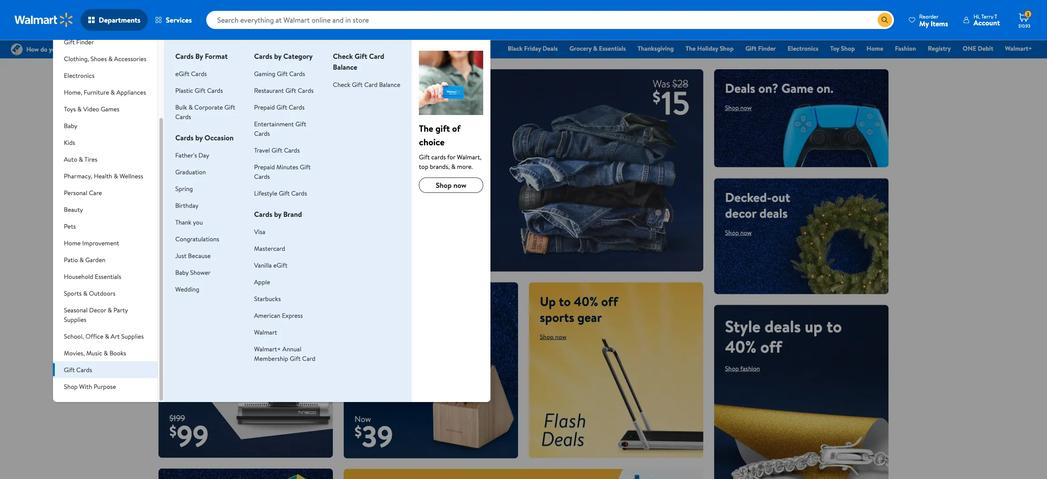 Task type: describe. For each thing, give the bounding box(es) containing it.
cards up minutes
[[284, 146, 300, 154]]

appliances
[[116, 88, 146, 96]]

auto & tires button
[[53, 151, 158, 168]]

out
[[772, 188, 791, 206]]

high
[[169, 79, 196, 97]]

father's day link
[[175, 151, 209, 159]]

shop now for deals on? game on.
[[725, 103, 752, 112]]

1 vertical spatial balance
[[379, 80, 400, 89]]

essentials inside dropdown button
[[95, 272, 121, 281]]

travel
[[254, 146, 270, 154]]

balance inside check gift card balance
[[333, 62, 357, 72]]

choice
[[419, 135, 445, 148]]

home for home improvement
[[64, 239, 81, 247]]

1 vertical spatial deals
[[725, 79, 756, 97]]

now for high tech gifts, huge savings
[[185, 119, 196, 128]]

& right toys
[[77, 104, 82, 113]]

home, furniture & appliances
[[64, 88, 146, 96]]

by for brand
[[274, 209, 282, 219]]

cards up gaming at the top of the page
[[254, 51, 272, 61]]

prepaid minutes gift cards
[[254, 162, 311, 181]]

& inside bulk & corporate gift cards
[[189, 103, 193, 111]]

spring link
[[175, 184, 193, 193]]

books
[[109, 349, 126, 357]]

gift inside prepaid minutes gift cards
[[300, 162, 311, 171]]

just because
[[175, 251, 211, 260]]

$10.93
[[1019, 23, 1031, 29]]

auto
[[64, 155, 77, 164]]

the for gift
[[419, 122, 433, 135]]

card inside the walmart+ annual membership gift card
[[302, 354, 315, 363]]

the holiday shop link
[[682, 43, 738, 53]]

now for decked-out decor deals
[[741, 228, 752, 237]]

finder for "gift finder" dropdown button
[[76, 37, 94, 46]]

purpose
[[94, 382, 116, 391]]

toys & video games
[[64, 104, 119, 113]]

cards down category
[[289, 69, 305, 78]]

off for style deals up to 40% off
[[761, 335, 782, 358]]

bulk & corporate gift cards link
[[175, 103, 235, 121]]

the for holiday
[[686, 44, 696, 53]]

thank you
[[175, 218, 203, 227]]

deals on? game on.
[[725, 79, 834, 97]]

style
[[725, 315, 761, 338]]

cards inside bulk & corporate gift cards
[[175, 112, 191, 121]]

outdoors
[[89, 289, 115, 298]]

toy shop link
[[826, 43, 859, 53]]

cards inside entertainment gift cards
[[254, 129, 270, 138]]

american express
[[254, 311, 303, 320]]

egift cards
[[175, 69, 207, 78]]

grocery & essentials link
[[566, 43, 630, 53]]

walmart+ annual membership gift card
[[254, 345, 315, 363]]

cards down gaming gift cards
[[298, 86, 314, 95]]

plastic gift cards
[[175, 86, 223, 95]]

supplies for seasonal decor & party supplies
[[64, 315, 86, 324]]

now down more.
[[454, 180, 467, 190]]

cards up father's
[[175, 133, 194, 143]]

by for category
[[274, 51, 282, 61]]

auto & tires
[[64, 155, 97, 164]]

furniture
[[84, 88, 109, 96]]

shop fashion link
[[725, 364, 760, 373]]

household essentials button
[[53, 268, 158, 285]]

card inside check gift card balance
[[369, 51, 384, 61]]

school, office & art supplies
[[64, 332, 144, 341]]

t
[[995, 12, 998, 20]]

high tech gifts, huge savings
[[169, 79, 286, 113]]

shop now for home deals up to 30% off
[[169, 275, 196, 284]]

now dollar 39 null group
[[344, 413, 393, 459]]

sports & outdoors
[[64, 289, 115, 298]]

gift inside gift finder link
[[746, 44, 757, 53]]

brands,
[[430, 162, 450, 171]]

visa link
[[254, 227, 265, 236]]

of
[[452, 122, 461, 135]]

format
[[205, 51, 228, 61]]

father's
[[175, 151, 197, 159]]

improvement
[[82, 239, 119, 247]]

lifestyle gift cards
[[254, 189, 307, 198]]

deals for home deals are served
[[391, 292, 419, 310]]

membership
[[254, 354, 288, 363]]

cards up brand
[[291, 189, 307, 198]]

express
[[282, 311, 303, 320]]

shop now for decked-out decor deals
[[725, 228, 752, 237]]

gift finder for gift finder link
[[746, 44, 776, 53]]

gift inside the walmart+ annual membership gift card
[[290, 354, 301, 363]]

gift finder link
[[742, 43, 780, 53]]

toy shop
[[831, 44, 855, 53]]

walmart link
[[254, 328, 277, 337]]

starbucks
[[254, 294, 281, 303]]

Search search field
[[206, 11, 894, 29]]

clothing, shoes & accessories button
[[53, 50, 158, 67]]

cards up the visa
[[254, 209, 272, 219]]

services button
[[148, 9, 199, 31]]

because
[[188, 251, 211, 260]]

prepaid gift cards link
[[254, 103, 305, 111]]

gift cards
[[64, 365, 92, 374]]

& left art
[[105, 332, 109, 341]]

apple link
[[254, 277, 270, 286]]

thanksgiving
[[638, 44, 674, 53]]

up to 40% off sports gear
[[540, 292, 618, 326]]

gift inside gift cards dropdown button
[[64, 365, 75, 374]]

gift finder button
[[53, 34, 158, 50]]

thanksgiving link
[[634, 43, 678, 53]]

1 horizontal spatial essentials
[[599, 44, 626, 53]]

black
[[508, 44, 523, 53]]

home for home
[[867, 44, 884, 53]]

to for home
[[191, 226, 207, 249]]

prepaid for prepaid minutes gift cards
[[254, 162, 275, 171]]

holiday
[[697, 44, 718, 53]]

clothing, shoes & accessories
[[64, 54, 146, 63]]

to for style
[[827, 315, 842, 338]]

games
[[101, 104, 119, 113]]

Walmart Site-Wide search field
[[206, 11, 894, 29]]

bulk & corporate gift cards
[[175, 103, 235, 121]]

occasion
[[205, 133, 234, 143]]

check inside check gift card balance
[[333, 51, 353, 61]]

cards inside dropdown button
[[76, 365, 92, 374]]

gift cards image
[[419, 51, 483, 115]]

search icon image
[[882, 16, 889, 24]]

& inside the gift of choice gift cards for walmart, top brands, & more.
[[451, 162, 456, 171]]

registry link
[[924, 43, 955, 53]]

home deals up to 30% off
[[169, 206, 252, 269]]

& inside 'dropdown button'
[[114, 171, 118, 180]]

hi,
[[974, 12, 981, 20]]

entertainment gift cards
[[254, 119, 306, 138]]

household
[[64, 272, 93, 281]]

personal care
[[64, 188, 102, 197]]

& right furniture
[[111, 88, 115, 96]]

savings
[[169, 95, 210, 113]]

american
[[254, 311, 280, 320]]

shop now link for home deals up to 30% off
[[169, 275, 196, 284]]

bulk
[[175, 103, 187, 111]]

tech
[[199, 79, 224, 97]]

& right grocery
[[593, 44, 598, 53]]

& left tires
[[79, 155, 83, 164]]

items
[[931, 18, 949, 28]]

travel gift cards
[[254, 146, 300, 154]]

pharmacy, health & wellness button
[[53, 168, 158, 184]]

congratulations link
[[175, 234, 219, 243]]

gift inside entertainment gift cards
[[295, 119, 306, 128]]

birthday
[[175, 201, 199, 210]]



Task type: locate. For each thing, give the bounding box(es) containing it.
supplies right art
[[121, 332, 144, 341]]

to inside up to 40% off sports gear
[[559, 292, 571, 310]]

1 vertical spatial check
[[333, 80, 350, 89]]

sports
[[64, 289, 82, 298]]

3
[[1027, 10, 1030, 18]]

up inside style deals up to 40% off
[[805, 315, 823, 338]]

cards by brand
[[254, 209, 302, 219]]

0 horizontal spatial walmart+
[[254, 345, 281, 353]]

0 vertical spatial walmart+
[[1005, 44, 1032, 53]]

electronics inside electronics dropdown button
[[64, 71, 95, 80]]

plastic gift cards link
[[175, 86, 223, 95]]

deals right decor
[[760, 204, 788, 222]]

now down sports
[[555, 332, 567, 341]]

the up the choice
[[419, 122, 433, 135]]

finder up clothing,
[[76, 37, 94, 46]]

40% inside style deals up to 40% off
[[725, 335, 757, 358]]

1 horizontal spatial walmart+
[[1005, 44, 1032, 53]]

now for up to 40% off sports gear
[[555, 332, 567, 341]]

lifestyle
[[254, 189, 277, 198]]

1 check from the top
[[333, 51, 353, 61]]

cards down bulk
[[175, 112, 191, 121]]

0 vertical spatial off
[[169, 247, 191, 269]]

finder for gift finder link
[[758, 44, 776, 53]]

cards down restaurant gift cards link
[[289, 103, 305, 111]]

shop now for high tech gifts, huge savings
[[169, 119, 196, 128]]

walmart
[[254, 328, 277, 337]]

on?
[[759, 79, 779, 97]]

baby button
[[53, 117, 158, 134]]

electronics left toy
[[788, 44, 819, 53]]

up for style deals up to 40% off
[[805, 315, 823, 338]]

& right sports at the bottom of the page
[[83, 289, 87, 298]]

to
[[191, 226, 207, 249], [559, 292, 571, 310], [827, 315, 842, 338]]

& right health
[[114, 171, 118, 180]]

cards up plastic gift cards link
[[191, 69, 207, 78]]

cards by occasion
[[175, 133, 234, 143]]

home for home deals up to 30% off
[[169, 206, 212, 229]]

shop now link for up to 40% off sports gear
[[540, 332, 567, 341]]

walmart+ up membership
[[254, 345, 281, 353]]

baby down just
[[175, 268, 189, 277]]

home inside dropdown button
[[64, 239, 81, 247]]

top
[[419, 162, 429, 171]]

video
[[83, 104, 99, 113]]

0 vertical spatial 40%
[[574, 292, 598, 310]]

1 horizontal spatial to
[[559, 292, 571, 310]]

0 horizontal spatial baby
[[64, 121, 77, 130]]

deals inside decked-out decor deals
[[760, 204, 788, 222]]

gift finder up on?
[[746, 44, 776, 53]]

egift right vanilla
[[273, 261, 288, 270]]

wedding link
[[175, 285, 199, 294]]

shop with purpose
[[64, 382, 116, 391]]

cards
[[431, 152, 446, 161]]

day
[[199, 151, 209, 159]]

up inside home deals up to 30% off
[[169, 226, 187, 249]]

vanilla
[[254, 261, 272, 270]]

0 vertical spatial by
[[274, 51, 282, 61]]

0 vertical spatial the
[[686, 44, 696, 53]]

& inside the seasonal decor & party supplies
[[108, 306, 112, 314]]

gift inside the gift of choice gift cards for walmart, top brands, & more.
[[419, 152, 430, 161]]

essentials down patio & garden dropdown button
[[95, 272, 121, 281]]

1 vertical spatial supplies
[[121, 332, 144, 341]]

american express link
[[254, 311, 303, 320]]

gift finder inside dropdown button
[[64, 37, 94, 46]]

pharmacy,
[[64, 171, 92, 180]]

walmart+ annual membership gift card link
[[254, 345, 315, 363]]

black friday deals
[[508, 44, 558, 53]]

0 vertical spatial egift
[[175, 69, 190, 78]]

check gift card balance
[[333, 51, 384, 72], [333, 80, 400, 89]]

gift inside "gift finder" dropdown button
[[64, 37, 75, 46]]

& right music
[[104, 349, 108, 357]]

baby for baby shower
[[175, 268, 189, 277]]

baby shower link
[[175, 268, 211, 277]]

shop now for up to 40% off sports gear
[[540, 332, 567, 341]]

electronics inside "electronics" link
[[788, 44, 819, 53]]

egift
[[175, 69, 190, 78], [273, 261, 288, 270]]

cards left by
[[175, 51, 194, 61]]

2 vertical spatial card
[[302, 354, 315, 363]]

supplies inside school, office & art supplies dropdown button
[[121, 332, 144, 341]]

gift inside bulk & corporate gift cards
[[225, 103, 235, 111]]

shop now link
[[725, 103, 752, 112], [169, 119, 196, 128], [419, 178, 483, 193], [725, 228, 752, 237], [169, 275, 196, 284], [540, 332, 567, 341]]

0 horizontal spatial supplies
[[64, 315, 86, 324]]

baby shower
[[175, 268, 211, 277]]

egift cards link
[[175, 69, 207, 78]]

shop now link for decked-out decor deals
[[725, 228, 752, 237]]

2 vertical spatial by
[[274, 209, 282, 219]]

1 vertical spatial to
[[559, 292, 571, 310]]

0 vertical spatial prepaid
[[254, 103, 275, 111]]

40% right up
[[574, 292, 598, 310]]

0 horizontal spatial the
[[419, 122, 433, 135]]

the inside the gift of choice gift cards for walmart, top brands, & more.
[[419, 122, 433, 135]]

1 vertical spatial up
[[805, 315, 823, 338]]

baby down toys
[[64, 121, 77, 130]]

now for home deals up to 30% off
[[185, 275, 196, 284]]

supplies inside the seasonal decor & party supplies
[[64, 315, 86, 324]]

deals left are
[[391, 292, 419, 310]]

1 horizontal spatial electronics
[[788, 44, 819, 53]]

home,
[[64, 88, 82, 96]]

1 vertical spatial 40%
[[725, 335, 757, 358]]

grocery
[[570, 44, 592, 53]]

1 prepaid from the top
[[254, 103, 275, 111]]

grocery & essentials
[[570, 44, 626, 53]]

0 vertical spatial check
[[333, 51, 353, 61]]

0 horizontal spatial 40%
[[574, 292, 598, 310]]

gear
[[577, 308, 602, 326]]

electronics down clothing,
[[64, 71, 95, 80]]

now down deals on? game on.
[[741, 103, 752, 112]]

deals left on?
[[725, 79, 756, 97]]

walmart+ inside the walmart+ annual membership gift card
[[254, 345, 281, 353]]

save
[[355, 197, 413, 237]]

1 vertical spatial egift
[[273, 261, 288, 270]]

one debit
[[963, 44, 994, 53]]

by up gaming gift cards
[[274, 51, 282, 61]]

1 vertical spatial off
[[601, 292, 618, 310]]

prepaid down restaurant
[[254, 103, 275, 111]]

off for home deals up to 30% off
[[169, 247, 191, 269]]

beauty
[[64, 205, 83, 214]]

gift finder up clothing,
[[64, 37, 94, 46]]

0 vertical spatial essentials
[[599, 44, 626, 53]]

mastercard link
[[254, 244, 285, 253]]

1 horizontal spatial balance
[[379, 80, 400, 89]]

1 vertical spatial the
[[419, 122, 433, 135]]

gift cards button
[[53, 362, 158, 378]]

finder left "electronics" link
[[758, 44, 776, 53]]

walmart+
[[1005, 44, 1032, 53], [254, 345, 281, 353]]

40%
[[574, 292, 598, 310], [725, 335, 757, 358]]

style deals up to 40% off
[[725, 315, 842, 358]]

1 horizontal spatial gift finder
[[746, 44, 776, 53]]

1 vertical spatial prepaid
[[254, 162, 275, 171]]

you
[[193, 218, 203, 227]]

0 horizontal spatial off
[[169, 247, 191, 269]]

deals for style deals up to 40% off
[[765, 315, 801, 338]]

$ for 99
[[169, 421, 177, 441]]

cards down entertainment
[[254, 129, 270, 138]]

& right shoes
[[108, 54, 113, 63]]

restaurant
[[254, 86, 284, 95]]

1 vertical spatial electronics
[[64, 71, 95, 80]]

cards by category
[[254, 51, 313, 61]]

minutes
[[276, 162, 298, 171]]

1 vertical spatial walmart+
[[254, 345, 281, 353]]

home inside home deals up to 30% off
[[169, 206, 212, 229]]

by for occasion
[[195, 133, 203, 143]]

electronics button
[[53, 67, 158, 84]]

& left "party"
[[108, 306, 112, 314]]

for
[[447, 152, 456, 161]]

garden
[[85, 255, 105, 264]]

2 check gift card balance from the top
[[333, 80, 400, 89]]

baby inside dropdown button
[[64, 121, 77, 130]]

cards inside prepaid minutes gift cards
[[254, 172, 270, 181]]

0 horizontal spatial deals
[[543, 44, 558, 53]]

wellness
[[120, 171, 143, 180]]

school, office & art supplies button
[[53, 328, 158, 345]]

0 vertical spatial up
[[169, 226, 187, 249]]

more.
[[457, 162, 473, 171]]

shop now link for high tech gifts, huge savings
[[169, 119, 196, 128]]

0 horizontal spatial to
[[191, 226, 207, 249]]

1 horizontal spatial up
[[805, 315, 823, 338]]

1 horizontal spatial deals
[[725, 79, 756, 97]]

2 check from the top
[[333, 80, 350, 89]]

0 vertical spatial to
[[191, 226, 207, 249]]

0 vertical spatial deals
[[543, 44, 558, 53]]

gift finder for "gift finder" dropdown button
[[64, 37, 94, 46]]

0 horizontal spatial balance
[[333, 62, 357, 72]]

gift
[[64, 37, 75, 46], [746, 44, 757, 53], [355, 51, 367, 61], [277, 69, 288, 78], [352, 80, 363, 89], [195, 86, 206, 95], [285, 86, 296, 95], [225, 103, 235, 111], [276, 103, 287, 111], [295, 119, 306, 128], [272, 146, 282, 154], [419, 152, 430, 161], [300, 162, 311, 171], [279, 189, 290, 198], [290, 354, 301, 363], [64, 365, 75, 374]]

40% up shop fashion
[[725, 335, 757, 358]]

1 horizontal spatial supplies
[[121, 332, 144, 341]]

walmart+ for walmart+ annual membership gift card
[[254, 345, 281, 353]]

0 horizontal spatial essentials
[[95, 272, 121, 281]]

1 vertical spatial card
[[364, 80, 378, 89]]

graduation
[[175, 167, 206, 176]]

0 vertical spatial electronics
[[788, 44, 819, 53]]

shop inside dropdown button
[[64, 382, 78, 391]]

deals inside home deals up to 30% off
[[216, 206, 252, 229]]

& right bulk
[[189, 103, 193, 111]]

1 check gift card balance from the top
[[333, 51, 384, 72]]

supplies down the seasonal
[[64, 315, 86, 324]]

deals right friday
[[543, 44, 558, 53]]

deals inside style deals up to 40% off
[[765, 315, 801, 338]]

& down for
[[451, 162, 456, 171]]

accessories
[[114, 54, 146, 63]]

essentials
[[599, 44, 626, 53], [95, 272, 121, 281]]

1 vertical spatial by
[[195, 133, 203, 143]]

0 vertical spatial card
[[369, 51, 384, 61]]

prepaid down the travel
[[254, 162, 275, 171]]

up for home deals up to 30% off
[[169, 226, 187, 249]]

the
[[686, 44, 696, 53], [419, 122, 433, 135]]

1 vertical spatial essentials
[[95, 272, 121, 281]]

essentials right grocery
[[599, 44, 626, 53]]

off inside home deals up to 30% off
[[169, 247, 191, 269]]

walmart image
[[14, 13, 73, 27]]

black friday deals link
[[504, 43, 562, 53]]

$ inside $199 $ 99
[[169, 421, 177, 441]]

2 horizontal spatial to
[[827, 315, 842, 338]]

0 horizontal spatial $
[[169, 421, 177, 441]]

2 vertical spatial off
[[761, 335, 782, 358]]

entertainment
[[254, 119, 294, 128]]

beauty button
[[53, 201, 158, 218]]

1 vertical spatial baby
[[175, 268, 189, 277]]

the gift of choice gift cards for walmart, top brands, & more.
[[419, 122, 482, 171]]

prepaid inside prepaid minutes gift cards
[[254, 162, 275, 171]]

decked-
[[725, 188, 772, 206]]

gift inside check gift card balance
[[355, 51, 367, 61]]

2 prepaid from the top
[[254, 162, 275, 171]]

deals for home deals up to 30% off
[[216, 206, 252, 229]]

2 vertical spatial to
[[827, 315, 842, 338]]

0 vertical spatial balance
[[333, 62, 357, 72]]

music
[[86, 349, 102, 357]]

birthday link
[[175, 201, 199, 210]]

prepaid for prepaid gift cards
[[254, 103, 275, 111]]

clothing,
[[64, 54, 89, 63]]

0 horizontal spatial finder
[[76, 37, 94, 46]]

shop now link for deals on? game on.
[[725, 103, 752, 112]]

$ for 39
[[355, 422, 362, 442]]

cards up corporate
[[207, 86, 223, 95]]

to inside home deals up to 30% off
[[191, 226, 207, 249]]

electronics for "electronics" link
[[788, 44, 819, 53]]

by up day in the top of the page
[[195, 133, 203, 143]]

$ inside now $ 39
[[355, 422, 362, 442]]

0 horizontal spatial up
[[169, 226, 187, 249]]

apple
[[254, 277, 270, 286]]

walmart+ for walmart+
[[1005, 44, 1032, 53]]

1 vertical spatial check gift card balance
[[333, 80, 400, 89]]

now
[[355, 413, 371, 425]]

deals left the visa
[[216, 206, 252, 229]]

1 horizontal spatial the
[[686, 44, 696, 53]]

baby for baby
[[64, 121, 77, 130]]

0 horizontal spatial egift
[[175, 69, 190, 78]]

are
[[422, 292, 440, 310]]

1 horizontal spatial 40%
[[725, 335, 757, 358]]

1 horizontal spatial egift
[[273, 261, 288, 270]]

finder inside dropdown button
[[76, 37, 94, 46]]

now $ 39
[[355, 413, 393, 456]]

father's day
[[175, 151, 209, 159]]

home improvement
[[64, 239, 119, 247]]

gaming
[[254, 69, 275, 78]]

home for home deals are served
[[355, 292, 388, 310]]

by left brand
[[274, 209, 282, 219]]

supplies for school, office & art supplies
[[121, 332, 144, 341]]

& right patio at the bottom left
[[80, 255, 84, 264]]

off inside style deals up to 40% off
[[761, 335, 782, 358]]

walmart+ down $10.93
[[1005, 44, 1032, 53]]

0 vertical spatial check gift card balance
[[333, 51, 384, 72]]

shop with purpose button
[[53, 378, 158, 395]]

kids
[[64, 138, 75, 147]]

now down bulk
[[185, 119, 196, 128]]

seasonal
[[64, 306, 88, 314]]

gift finder
[[64, 37, 94, 46], [746, 44, 776, 53]]

electronics for electronics dropdown button
[[64, 71, 95, 80]]

the left holiday
[[686, 44, 696, 53]]

1 horizontal spatial baby
[[175, 268, 189, 277]]

big!
[[420, 197, 466, 237]]

thank
[[175, 218, 191, 227]]

now up wedding
[[185, 275, 196, 284]]

0 horizontal spatial gift finder
[[64, 37, 94, 46]]

up
[[540, 292, 556, 310]]

patio & garden
[[64, 255, 105, 264]]

the holiday shop
[[686, 44, 734, 53]]

deals right style
[[765, 315, 801, 338]]

pharmacy, health & wellness
[[64, 171, 143, 180]]

0 horizontal spatial electronics
[[64, 71, 95, 80]]

egift up "high"
[[175, 69, 190, 78]]

40% inside up to 40% off sports gear
[[574, 292, 598, 310]]

1 horizontal spatial $
[[355, 422, 362, 442]]

cards up lifestyle
[[254, 172, 270, 181]]

now for deals on? game on.
[[741, 103, 752, 112]]

0 vertical spatial baby
[[64, 121, 77, 130]]

0 vertical spatial supplies
[[64, 315, 86, 324]]

1 horizontal spatial finder
[[758, 44, 776, 53]]

1 horizontal spatial off
[[601, 292, 618, 310]]

off inside up to 40% off sports gear
[[601, 292, 618, 310]]

to inside style deals up to 40% off
[[827, 315, 842, 338]]

cards up with
[[76, 365, 92, 374]]

was dollar $199, now dollar 99 group
[[159, 413, 209, 458]]

2 horizontal spatial off
[[761, 335, 782, 358]]

now down decor
[[741, 228, 752, 237]]



Task type: vqa. For each thing, say whether or not it's contained in the screenshot.
"Visa" link
yes



